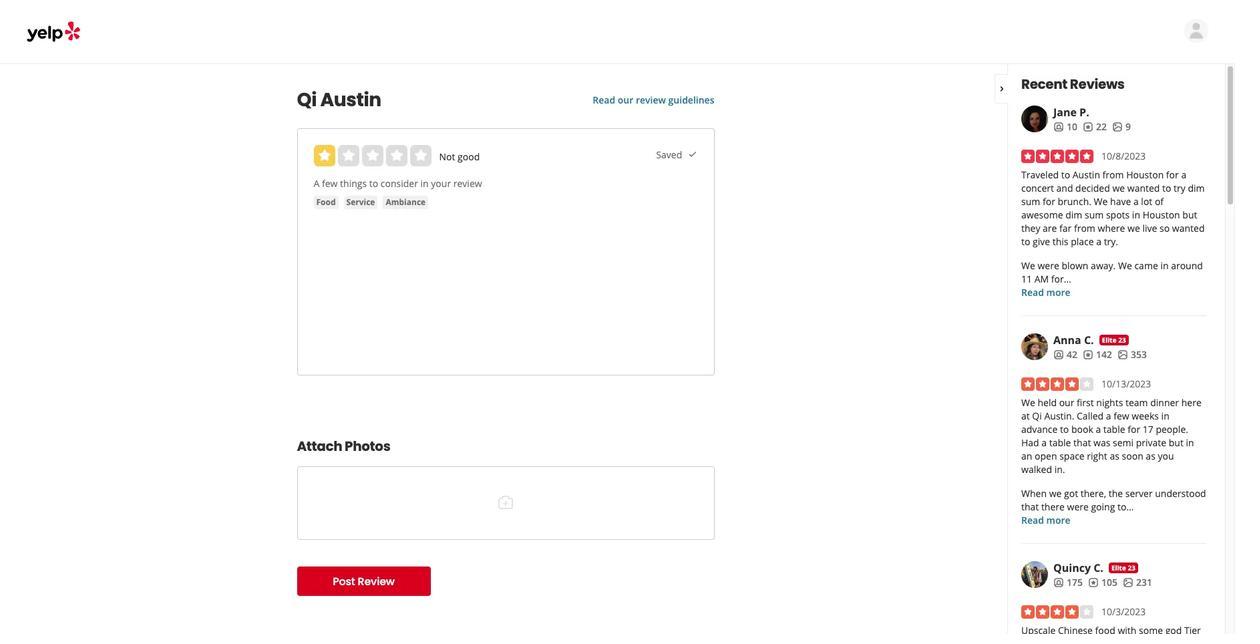 Task type: describe. For each thing, give the bounding box(es) containing it.
away.
[[1091, 259, 1116, 272]]

0 vertical spatial wanted
[[1128, 182, 1160, 194]]

your
[[431, 177, 451, 190]]

this
[[1053, 235, 1069, 248]]

c. for quincy c.
[[1094, 561, 1104, 575]]

0 vertical spatial sum
[[1022, 195, 1041, 208]]

live
[[1143, 222, 1158, 235]]

a up the open
[[1042, 436, 1047, 449]]

have
[[1111, 195, 1131, 208]]

understood
[[1155, 487, 1207, 500]]

few inside we held our first nights team dinner here at qi austin. called a few weeks in advance to book a table for 17 people. had a table that was semi private but in an open space right as soon as you walked in.
[[1114, 410, 1130, 422]]

10
[[1067, 120, 1078, 133]]

attach
[[297, 437, 342, 456]]

ambiance
[[386, 196, 426, 208]]

1 vertical spatial from
[[1074, 222, 1096, 235]]

got
[[1064, 487, 1078, 500]]

42
[[1067, 348, 1078, 361]]

rating element
[[314, 145, 431, 166]]

was
[[1094, 436, 1111, 449]]

for inside we held our first nights team dinner here at qi austin. called a few weeks in advance to book a table for 17 people. had a table that was semi private but in an open space right as soon as you walked in.
[[1128, 423, 1141, 436]]

am
[[1035, 273, 1049, 285]]

called
[[1077, 410, 1104, 422]]

book
[[1072, 423, 1094, 436]]

friends element containing 10
[[1054, 120, 1078, 134]]

1 vertical spatial dim
[[1066, 208, 1083, 221]]

10/8/2023
[[1102, 150, 1146, 162]]

qi inside we held our first nights team dinner here at qi austin. called a few weeks in advance to book a table for 17 people. had a table that was semi private but in an open space right as soon as you walked in.
[[1033, 410, 1042, 422]]

1 horizontal spatial we
[[1113, 182, 1125, 194]]

photos
[[345, 437, 390, 456]]

read more button for 11
[[1022, 286, 1071, 299]]

came
[[1135, 259, 1158, 272]]

elite for anna c.
[[1102, 335, 1117, 345]]

not good
[[439, 150, 480, 163]]

dinner
[[1151, 396, 1179, 409]]

0 vertical spatial read
[[593, 94, 615, 106]]

saved
[[656, 148, 687, 161]]

to inside we held our first nights team dinner here at qi austin. called a few weeks in advance to book a table for 17 people. had a table that was semi private but in an open space right as soon as you walked in.
[[1060, 423, 1069, 436]]

4 star rating image for quincy
[[1022, 605, 1094, 619]]

to up and
[[1062, 168, 1070, 181]]

they
[[1022, 222, 1041, 235]]

for…
[[1052, 273, 1072, 285]]

16 friends v2 image for 42
[[1054, 349, 1064, 360]]

friends element for quincy c.
[[1054, 576, 1083, 589]]

1 as from the left
[[1110, 450, 1120, 462]]

elite for quincy c.
[[1112, 563, 1126, 573]]

jane
[[1054, 105, 1077, 120]]

photo of quincy c. image
[[1022, 561, 1048, 588]]

16 checkmark v2 image
[[687, 149, 698, 160]]

team
[[1126, 396, 1148, 409]]

consider
[[381, 177, 418, 190]]

so
[[1160, 222, 1170, 235]]

place
[[1071, 235, 1094, 248]]

an
[[1022, 450, 1033, 462]]

reviews element for quincy c.
[[1088, 576, 1118, 589]]

reviews element for anna c.
[[1083, 348, 1112, 361]]

0 vertical spatial houston
[[1127, 168, 1164, 181]]

far
[[1060, 222, 1072, 235]]

in down people.
[[1186, 436, 1194, 449]]

elite 23 link for quincy c.
[[1109, 563, 1138, 573]]

we up 11
[[1022, 259, 1036, 272]]

are
[[1043, 222, 1057, 235]]

lot
[[1141, 195, 1153, 208]]

the
[[1109, 487, 1123, 500]]

here
[[1182, 396, 1202, 409]]

give
[[1033, 235, 1050, 248]]

1 vertical spatial houston
[[1143, 208, 1180, 221]]

try
[[1174, 182, 1186, 194]]

0 horizontal spatial our
[[618, 94, 634, 106]]

review
[[358, 574, 395, 589]]

post review
[[333, 574, 395, 589]]

reviews
[[1070, 75, 1125, 94]]

16 review v2 image for quincy
[[1088, 577, 1099, 588]]

traveled to austin from houston for a concert and decided we wanted to try dim sum for brunch. we have a lot of awesome dim sum spots in houston but they are far from where we live so wanted to give this place a try.
[[1022, 168, 1205, 248]]

qi austin link
[[297, 87, 561, 113]]

5 star rating image
[[1022, 150, 1094, 163]]

had
[[1022, 436, 1039, 449]]

a
[[314, 177, 320, 190]]

held
[[1038, 396, 1057, 409]]

jane p.
[[1054, 105, 1090, 120]]

22
[[1096, 120, 1107, 133]]

but inside traveled to austin from houston for a concert and decided we wanted to try dim sum for brunch. we have a lot of awesome dim sum spots in houston but they are far from where we live so wanted to give this place a try.
[[1183, 208, 1198, 221]]

elite 23 link for anna c.
[[1100, 335, 1129, 345]]

of
[[1155, 195, 1164, 208]]

17
[[1143, 423, 1154, 436]]

server
[[1126, 487, 1153, 500]]

were inside when we got there, the server understood that there were going to…
[[1067, 500, 1089, 513]]

in inside traveled to austin from houston for a concert and decided we wanted to try dim sum for brunch. we have a lot of awesome dim sum spots in houston but they are far from where we live so wanted to give this place a try.
[[1132, 208, 1141, 221]]

353
[[1131, 348, 1147, 361]]

soon
[[1122, 450, 1144, 462]]

0 vertical spatial table
[[1104, 423, 1126, 436]]

people.
[[1156, 423, 1189, 436]]

in down dinner
[[1162, 410, 1170, 422]]

we inside traveled to austin from houston for a concert and decided we wanted to try dim sum for brunch. we have a lot of awesome dim sum spots in houston but they are far from where we live so wanted to give this place a try.
[[1094, 195, 1108, 208]]

1 horizontal spatial from
[[1103, 168, 1124, 181]]

going
[[1091, 500, 1115, 513]]

16 photos v2 image for anna c.
[[1118, 349, 1129, 360]]

jeremy m. image
[[1185, 19, 1209, 43]]

anna
[[1054, 333, 1082, 347]]

photo of anna c. image
[[1022, 333, 1048, 360]]

we were blown away. we came in around 11 am for…
[[1022, 259, 1203, 285]]

p.
[[1080, 105, 1090, 120]]

16 friends v2 image
[[1054, 577, 1064, 588]]

10/13/2023
[[1102, 378, 1151, 390]]

awesome
[[1022, 208, 1063, 221]]

try.
[[1104, 235, 1119, 248]]

more for were
[[1047, 514, 1071, 527]]

first
[[1077, 396, 1094, 409]]

to…
[[1118, 500, 1134, 513]]

1 vertical spatial we
[[1128, 222, 1140, 235]]

attach photos image
[[498, 494, 514, 510]]

1 vertical spatial for
[[1043, 195, 1056, 208]]



Task type: vqa. For each thing, say whether or not it's contained in the screenshot.
$
no



Task type: locate. For each thing, give the bounding box(es) containing it.
to
[[1062, 168, 1070, 181], [369, 177, 378, 190], [1163, 182, 1172, 194], [1022, 235, 1031, 248], [1060, 423, 1069, 436]]

0 horizontal spatial as
[[1110, 450, 1120, 462]]

read more button down am
[[1022, 286, 1071, 299]]

that
[[1074, 436, 1091, 449], [1022, 500, 1039, 513]]

in inside the we were blown away. we came in around 11 am for…
[[1161, 259, 1169, 272]]

0 vertical spatial 16 photos v2 image
[[1112, 121, 1123, 132]]

0 horizontal spatial table
[[1050, 436, 1071, 449]]

1 horizontal spatial dim
[[1188, 182, 1205, 194]]

reviews element right 175
[[1088, 576, 1118, 589]]

in right came
[[1161, 259, 1169, 272]]

10/3/2023
[[1102, 605, 1146, 618]]

few right 'a'
[[322, 177, 338, 190]]

1 vertical spatial were
[[1067, 500, 1089, 513]]

reviews element containing 142
[[1083, 348, 1112, 361]]

1 vertical spatial qi
[[1033, 410, 1042, 422]]

9
[[1126, 120, 1131, 133]]

0 vertical spatial few
[[322, 177, 338, 190]]

photo of jane p. image
[[1022, 106, 1048, 132]]

food
[[316, 196, 336, 208]]

guidelines
[[669, 94, 715, 106]]

3 friends element from the top
[[1054, 576, 1083, 589]]

1 vertical spatial wanted
[[1172, 222, 1205, 235]]

1 vertical spatial review
[[454, 177, 482, 190]]

4 star rating image up held
[[1022, 378, 1094, 391]]

table up semi on the right bottom
[[1104, 423, 1126, 436]]

1 vertical spatial 16 photos v2 image
[[1118, 349, 1129, 360]]

175
[[1067, 576, 1083, 589]]

c. for anna c.
[[1084, 333, 1094, 347]]

0 horizontal spatial 23
[[1119, 335, 1126, 345]]

16 review v2 image for anna
[[1083, 349, 1094, 360]]

16 friends v2 image for 10
[[1054, 121, 1064, 132]]

post review button
[[297, 567, 431, 596]]

23
[[1119, 335, 1126, 345], [1128, 563, 1136, 573]]

0 vertical spatial more
[[1047, 286, 1071, 299]]

our left guidelines
[[618, 94, 634, 106]]

16 review v2 image left 105
[[1088, 577, 1099, 588]]

elite up 105
[[1112, 563, 1126, 573]]

that down book
[[1074, 436, 1091, 449]]

friends element
[[1054, 120, 1078, 134], [1054, 348, 1078, 361], [1054, 576, 1083, 589]]

elite 23 up 105
[[1112, 563, 1136, 573]]

at
[[1022, 410, 1030, 422]]

spots
[[1106, 208, 1130, 221]]

were down got
[[1067, 500, 1089, 513]]

1 vertical spatial read
[[1022, 286, 1044, 299]]

advance
[[1022, 423, 1058, 436]]

few down "nights"
[[1114, 410, 1130, 422]]

quincy
[[1054, 561, 1091, 575]]

0 horizontal spatial qi
[[297, 87, 317, 113]]

houston
[[1127, 168, 1164, 181], [1143, 208, 1180, 221]]

0 vertical spatial austin
[[320, 87, 381, 113]]

None radio
[[362, 145, 383, 166], [386, 145, 407, 166], [410, 145, 431, 166], [362, 145, 383, 166], [386, 145, 407, 166], [410, 145, 431, 166]]

a left try.
[[1097, 235, 1102, 248]]

1 4 star rating image from the top
[[1022, 378, 1094, 391]]

we
[[1113, 182, 1125, 194], [1128, 222, 1140, 235], [1049, 487, 1062, 500]]

more down there
[[1047, 514, 1071, 527]]

23 for quincy c.
[[1128, 563, 1136, 573]]

as down semi on the right bottom
[[1110, 450, 1120, 462]]

qi austin
[[297, 87, 381, 113]]

when
[[1022, 487, 1047, 500]]

close sidebar icon image
[[997, 83, 1008, 94], [997, 83, 1008, 94]]

austin inside traveled to austin from houston for a concert and decided we wanted to try dim sum for brunch. we have a lot of awesome dim sum spots in houston but they are far from where we live so wanted to give this place a try.
[[1073, 168, 1100, 181]]

0 vertical spatial c.
[[1084, 333, 1094, 347]]

post
[[333, 574, 355, 589]]

read for we
[[1022, 514, 1044, 527]]

1 horizontal spatial review
[[636, 94, 666, 106]]

read more button for there
[[1022, 514, 1071, 527]]

0 vertical spatial our
[[618, 94, 634, 106]]

1 horizontal spatial qi
[[1033, 410, 1042, 422]]

to left try
[[1163, 182, 1172, 194]]

qi
[[297, 87, 317, 113], [1033, 410, 1042, 422]]

we held our first nights team dinner here at qi austin. called a few weeks in advance to book a table for 17 people. had a table that was semi private but in an open space right as soon as you walked in.
[[1022, 396, 1202, 476]]

read more for there
[[1022, 514, 1071, 527]]

1 horizontal spatial 23
[[1128, 563, 1136, 573]]

0 vertical spatial read more button
[[1022, 286, 1071, 299]]

we inside when we got there, the server understood that there were going to…
[[1049, 487, 1062, 500]]

more down for… at the top right
[[1047, 286, 1071, 299]]

photos element containing 9
[[1112, 120, 1131, 134]]

2 friends element from the top
[[1054, 348, 1078, 361]]

for
[[1167, 168, 1179, 181], [1043, 195, 1056, 208], [1128, 423, 1141, 436]]

0 horizontal spatial we
[[1049, 487, 1062, 500]]

a up was
[[1096, 423, 1101, 436]]

dim right try
[[1188, 182, 1205, 194]]

good
[[458, 150, 480, 163]]

1 vertical spatial sum
[[1085, 208, 1104, 221]]

we
[[1094, 195, 1108, 208], [1022, 259, 1036, 272], [1118, 259, 1132, 272], [1022, 396, 1036, 409]]

16 friends v2 image left 10
[[1054, 121, 1064, 132]]

austin up rating element
[[320, 87, 381, 113]]

1 horizontal spatial as
[[1146, 450, 1156, 462]]

to right things at the left of the page
[[369, 177, 378, 190]]

0 horizontal spatial dim
[[1066, 208, 1083, 221]]

recent
[[1022, 75, 1068, 94]]

read more button down there
[[1022, 514, 1071, 527]]

service
[[346, 196, 375, 208]]

read more down there
[[1022, 514, 1071, 527]]

0 vertical spatial were
[[1038, 259, 1060, 272]]

as
[[1110, 450, 1120, 462], [1146, 450, 1156, 462]]

1 read more button from the top
[[1022, 286, 1071, 299]]

read our review guidelines link
[[593, 94, 715, 106]]

sum up where
[[1085, 208, 1104, 221]]

23 for anna c.
[[1119, 335, 1126, 345]]

houston down of
[[1143, 208, 1180, 221]]

0 horizontal spatial few
[[322, 177, 338, 190]]

1 horizontal spatial austin
[[1073, 168, 1100, 181]]

wanted right so
[[1172, 222, 1205, 235]]

as down private
[[1146, 450, 1156, 462]]

1 horizontal spatial were
[[1067, 500, 1089, 513]]

photos element right the 142
[[1118, 348, 1147, 361]]

0 vertical spatial read more
[[1022, 286, 1071, 299]]

2 vertical spatial we
[[1049, 487, 1062, 500]]

in.
[[1055, 463, 1065, 476]]

0 vertical spatial 23
[[1119, 335, 1126, 345]]

2 read more from the top
[[1022, 514, 1071, 527]]

anna c.
[[1054, 333, 1094, 347]]

in left your
[[421, 177, 429, 190]]

but inside we held our first nights team dinner here at qi austin. called a few weeks in advance to book a table for 17 people. had a table that was semi private but in an open space right as soon as you walked in.
[[1169, 436, 1184, 449]]

open
[[1035, 450, 1057, 462]]

2 vertical spatial 16 photos v2 image
[[1123, 577, 1134, 588]]

our
[[618, 94, 634, 106], [1059, 396, 1075, 409]]

16 photos v2 image left the 9 at the top right
[[1112, 121, 1123, 132]]

2 vertical spatial friends element
[[1054, 576, 1083, 589]]

16 friends v2 image left 42
[[1054, 349, 1064, 360]]

but down people.
[[1169, 436, 1184, 449]]

1 vertical spatial elite 23
[[1112, 563, 1136, 573]]

photos element for anna c.
[[1118, 348, 1147, 361]]

231
[[1137, 576, 1153, 589]]

elite 23 link
[[1100, 335, 1129, 345], [1109, 563, 1138, 573]]

right
[[1087, 450, 1108, 462]]

we inside we held our first nights team dinner here at qi austin. called a few weeks in advance to book a table for 17 people. had a table that was semi private but in an open space right as soon as you walked in.
[[1022, 396, 1036, 409]]

1 vertical spatial few
[[1114, 410, 1130, 422]]

1 vertical spatial table
[[1050, 436, 1071, 449]]

concert
[[1022, 182, 1054, 194]]

1 vertical spatial reviews element
[[1083, 348, 1112, 361]]

0 vertical spatial that
[[1074, 436, 1091, 449]]

11
[[1022, 273, 1032, 285]]

16 photos v2 image left the 231
[[1123, 577, 1134, 588]]

2 4 star rating image from the top
[[1022, 605, 1094, 619]]

142
[[1096, 348, 1112, 361]]

space
[[1060, 450, 1085, 462]]

not
[[439, 150, 455, 163]]

elite 23 for quincy c.
[[1112, 563, 1136, 573]]

read more for 11
[[1022, 286, 1071, 299]]

photos element containing 231
[[1123, 576, 1153, 589]]

elite up the 142
[[1102, 335, 1117, 345]]

things
[[340, 177, 367, 190]]

reviews element right 42
[[1083, 348, 1112, 361]]

0 vertical spatial elite
[[1102, 335, 1117, 345]]

0 horizontal spatial austin
[[320, 87, 381, 113]]

None radio
[[314, 145, 335, 166], [338, 145, 359, 166], [314, 145, 335, 166], [338, 145, 359, 166]]

our inside we held our first nights team dinner here at qi austin. called a few weeks in advance to book a table for 17 people. had a table that was semi private but in an open space right as soon as you walked in.
[[1059, 396, 1075, 409]]

2 vertical spatial for
[[1128, 423, 1141, 436]]

16 friends v2 image
[[1054, 121, 1064, 132], [1054, 349, 1064, 360]]

brunch.
[[1058, 195, 1092, 208]]

friends element down jane
[[1054, 120, 1078, 134]]

but down try
[[1183, 208, 1198, 221]]

2 16 friends v2 image from the top
[[1054, 349, 1064, 360]]

1 vertical spatial photos element
[[1118, 348, 1147, 361]]

elite 23 up the 142
[[1102, 335, 1126, 345]]

4 star rating image down 16 friends v2 icon
[[1022, 605, 1094, 619]]

in right spots
[[1132, 208, 1141, 221]]

1 vertical spatial our
[[1059, 396, 1075, 409]]

from down 10/8/2023
[[1103, 168, 1124, 181]]

decided
[[1076, 182, 1110, 194]]

1 friends element from the top
[[1054, 120, 1078, 134]]

0 vertical spatial 4 star rating image
[[1022, 378, 1094, 391]]

16 review v2 image
[[1083, 121, 1094, 132], [1083, 349, 1094, 360], [1088, 577, 1099, 588]]

0 vertical spatial 16 friends v2 image
[[1054, 121, 1064, 132]]

we up have
[[1113, 182, 1125, 194]]

1 vertical spatial more
[[1047, 514, 1071, 527]]

friends element containing 175
[[1054, 576, 1083, 589]]

a down "nights"
[[1106, 410, 1112, 422]]

when we got there, the server understood that there were going to…
[[1022, 487, 1207, 513]]

that inside when we got there, the server understood that there were going to…
[[1022, 500, 1039, 513]]

we left live
[[1128, 222, 1140, 235]]

0 horizontal spatial wanted
[[1128, 182, 1160, 194]]

reviews element containing 105
[[1088, 576, 1118, 589]]

c. right anna
[[1084, 333, 1094, 347]]

4 star rating image
[[1022, 378, 1094, 391], [1022, 605, 1094, 619]]

reviews element
[[1083, 120, 1107, 134], [1083, 348, 1112, 361], [1088, 576, 1118, 589]]

friends element down anna
[[1054, 348, 1078, 361]]

a left lot
[[1134, 195, 1139, 208]]

c. up 105
[[1094, 561, 1104, 575]]

1 vertical spatial 16 review v2 image
[[1083, 349, 1094, 360]]

were up am
[[1038, 259, 1060, 272]]

houston up lot
[[1127, 168, 1164, 181]]

review
[[636, 94, 666, 106], [454, 177, 482, 190]]

4 star rating image for anna
[[1022, 378, 1094, 391]]

more for am
[[1047, 286, 1071, 299]]

photos element
[[1112, 120, 1131, 134], [1118, 348, 1147, 361], [1123, 576, 1153, 589]]

1 vertical spatial elite 23 link
[[1109, 563, 1138, 573]]

for up try
[[1167, 168, 1179, 181]]

2 more from the top
[[1047, 514, 1071, 527]]

0 horizontal spatial from
[[1074, 222, 1096, 235]]

photos element containing 353
[[1118, 348, 1147, 361]]

and
[[1057, 182, 1073, 194]]

0 vertical spatial review
[[636, 94, 666, 106]]

friends element containing 42
[[1054, 348, 1078, 361]]

sum down concert
[[1022, 195, 1041, 208]]

were inside the we were blown away. we came in around 11 am for…
[[1038, 259, 1060, 272]]

a up try
[[1182, 168, 1187, 181]]

read more down am
[[1022, 286, 1071, 299]]

0 vertical spatial we
[[1113, 182, 1125, 194]]

blown
[[1062, 259, 1089, 272]]

to down "austin."
[[1060, 423, 1069, 436]]

0 vertical spatial for
[[1167, 168, 1179, 181]]

0 vertical spatial elite 23 link
[[1100, 335, 1129, 345]]

1 vertical spatial austin
[[1073, 168, 1100, 181]]

2 vertical spatial read
[[1022, 514, 1044, 527]]

0 vertical spatial from
[[1103, 168, 1124, 181]]

2 as from the left
[[1146, 450, 1156, 462]]

we up at
[[1022, 396, 1036, 409]]

private
[[1136, 436, 1167, 449]]

table
[[1104, 423, 1126, 436], [1050, 436, 1071, 449]]

reviews element down p. in the top right of the page
[[1083, 120, 1107, 134]]

0 vertical spatial reviews element
[[1083, 120, 1107, 134]]

we down "decided"
[[1094, 195, 1108, 208]]

1 read more from the top
[[1022, 286, 1071, 299]]

there
[[1042, 500, 1065, 513]]

1 vertical spatial 16 friends v2 image
[[1054, 349, 1064, 360]]

23 up 10/13/2023
[[1119, 335, 1126, 345]]

1 16 friends v2 image from the top
[[1054, 121, 1064, 132]]

105
[[1102, 576, 1118, 589]]

0 vertical spatial but
[[1183, 208, 1198, 221]]

1 horizontal spatial sum
[[1085, 208, 1104, 221]]

0 vertical spatial photos element
[[1112, 120, 1131, 134]]

16 photos v2 image
[[1112, 121, 1123, 132], [1118, 349, 1129, 360], [1123, 577, 1134, 588]]

16 photos v2 image for quincy c.
[[1123, 577, 1134, 588]]

wanted up lot
[[1128, 182, 1160, 194]]

reviews element containing 22
[[1083, 120, 1107, 134]]

0 vertical spatial 16 review v2 image
[[1083, 121, 1094, 132]]

walked
[[1022, 463, 1052, 476]]

2 horizontal spatial for
[[1167, 168, 1179, 181]]

dim down brunch.
[[1066, 208, 1083, 221]]

0 horizontal spatial review
[[454, 177, 482, 190]]

a
[[1182, 168, 1187, 181], [1134, 195, 1139, 208], [1097, 235, 1102, 248], [1106, 410, 1112, 422], [1096, 423, 1101, 436], [1042, 436, 1047, 449]]

read for traveled
[[1022, 286, 1044, 299]]

from up place
[[1074, 222, 1096, 235]]

for up the awesome
[[1043, 195, 1056, 208]]

1 vertical spatial that
[[1022, 500, 1039, 513]]

2 read more button from the top
[[1022, 514, 1071, 527]]

dim
[[1188, 182, 1205, 194], [1066, 208, 1083, 221]]

you
[[1158, 450, 1174, 462]]

around
[[1171, 259, 1203, 272]]

1 horizontal spatial wanted
[[1172, 222, 1205, 235]]

read more button
[[1022, 286, 1071, 299], [1022, 514, 1071, 527]]

for left 17
[[1128, 423, 1141, 436]]

to down they
[[1022, 235, 1031, 248]]

1 more from the top
[[1047, 286, 1071, 299]]

we up there
[[1049, 487, 1062, 500]]

wanted
[[1128, 182, 1160, 194], [1172, 222, 1205, 235]]

friends element down quincy
[[1054, 576, 1083, 589]]

that inside we held our first nights team dinner here at qi austin. called a few weeks in advance to book a table for 17 people. had a table that was semi private but in an open space right as soon as you walked in.
[[1074, 436, 1091, 449]]

sum
[[1022, 195, 1041, 208], [1085, 208, 1104, 221]]

0 vertical spatial elite 23
[[1102, 335, 1126, 345]]

1 vertical spatial read more button
[[1022, 514, 1071, 527]]

photos element right 22
[[1112, 120, 1131, 134]]

we left came
[[1118, 259, 1132, 272]]

1 vertical spatial 23
[[1128, 563, 1136, 573]]

1 vertical spatial c.
[[1094, 561, 1104, 575]]

16 photos v2 image left 353
[[1118, 349, 1129, 360]]

1 vertical spatial but
[[1169, 436, 1184, 449]]

photos element for quincy c.
[[1123, 576, 1153, 589]]

review right your
[[454, 177, 482, 190]]

a few things to consider in your review
[[314, 177, 482, 190]]

2 vertical spatial photos element
[[1123, 576, 1153, 589]]

elite 23 link up 105
[[1109, 563, 1138, 573]]

23 up the 10/3/2023
[[1128, 563, 1136, 573]]

0 vertical spatial qi
[[297, 87, 317, 113]]

1 horizontal spatial that
[[1074, 436, 1091, 449]]

0 horizontal spatial for
[[1043, 195, 1056, 208]]

elite 23
[[1102, 335, 1126, 345], [1112, 563, 1136, 573]]

that down when
[[1022, 500, 1039, 513]]

read our review guidelines
[[593, 94, 715, 106]]

traveled
[[1022, 168, 1059, 181]]

table up "space"
[[1050, 436, 1071, 449]]

austin
[[320, 87, 381, 113], [1073, 168, 1100, 181]]

2 vertical spatial reviews element
[[1088, 576, 1118, 589]]

2 vertical spatial 16 review v2 image
[[1088, 577, 1099, 588]]

our up "austin."
[[1059, 396, 1075, 409]]

recent reviews
[[1022, 75, 1125, 94]]

1 horizontal spatial few
[[1114, 410, 1130, 422]]

0 horizontal spatial were
[[1038, 259, 1060, 272]]

2 horizontal spatial we
[[1128, 222, 1140, 235]]

austin up "decided"
[[1073, 168, 1100, 181]]

1 vertical spatial elite
[[1112, 563, 1126, 573]]

attach photos
[[297, 437, 390, 456]]

0 horizontal spatial that
[[1022, 500, 1039, 513]]

photos element right 105
[[1123, 576, 1153, 589]]

1 horizontal spatial our
[[1059, 396, 1075, 409]]

0 vertical spatial friends element
[[1054, 120, 1078, 134]]

weeks
[[1132, 410, 1159, 422]]

elite 23 for anna c.
[[1102, 335, 1126, 345]]

friends element for anna c.
[[1054, 348, 1078, 361]]

0 horizontal spatial sum
[[1022, 195, 1041, 208]]

16 review v2 image left 22
[[1083, 121, 1094, 132]]

elite 23 link up the 142
[[1100, 335, 1129, 345]]

few
[[322, 177, 338, 190], [1114, 410, 1130, 422]]

1 vertical spatial 4 star rating image
[[1022, 605, 1094, 619]]

16 review v2 image left the 142
[[1083, 349, 1094, 360]]

review left guidelines
[[636, 94, 666, 106]]



